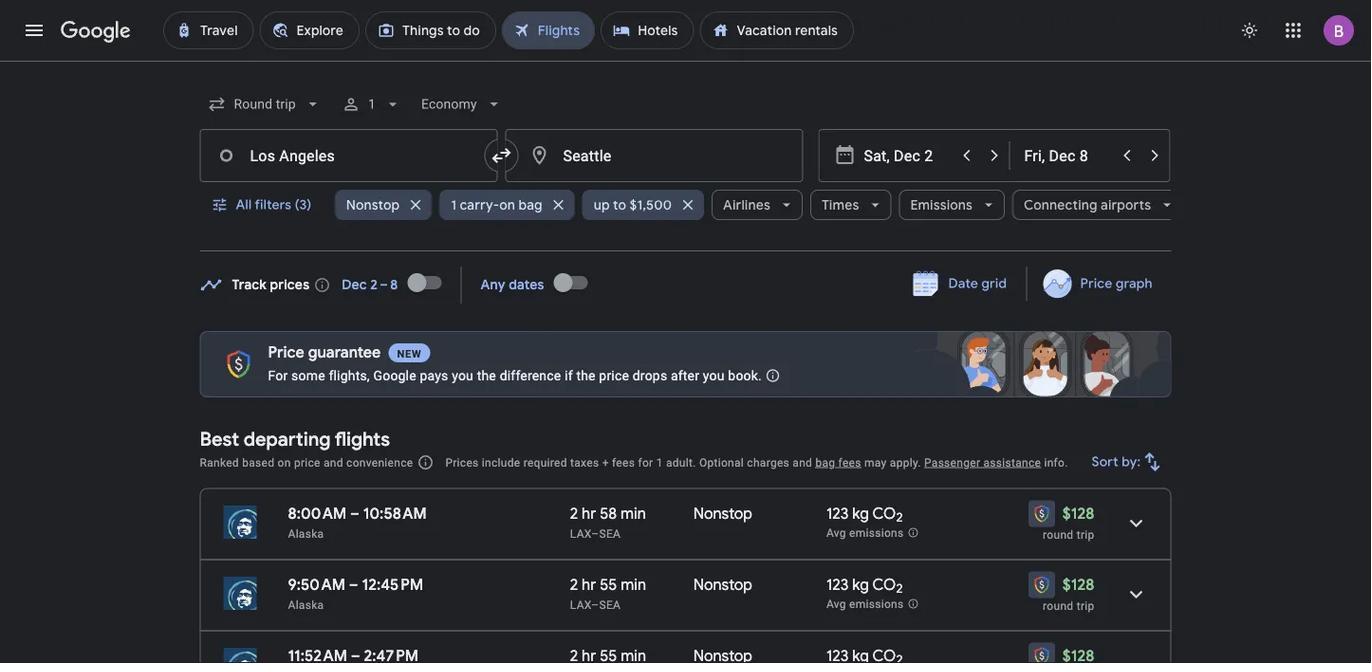 Task type: locate. For each thing, give the bounding box(es) containing it.
1 avg emissions from the top
[[826, 527, 904, 540]]

Arrival time: 10:58 AM. text field
[[363, 504, 427, 523]]

1 trip from the top
[[1077, 528, 1095, 541]]

1 vertical spatial trip
[[1077, 599, 1095, 612]]

2 and from the left
[[793, 456, 812, 469]]

9:50 am – 12:45 pm alaska
[[288, 575, 423, 612]]

price graph button
[[1031, 267, 1168, 301]]

– right 8:00 am text box
[[350, 504, 360, 523]]

the left difference
[[477, 368, 496, 383]]

flight details. leaves los angeles international airport at 8:00 am on saturday, december 2 and arrives at seattle-tacoma international airport at 10:58 am on saturday, december 2. image
[[1113, 501, 1159, 546]]

1 inside 'best departing flights' main content
[[656, 456, 663, 469]]

2 round trip from the top
[[1043, 599, 1095, 612]]

price
[[599, 368, 629, 383], [294, 456, 320, 469]]

min right 58
[[621, 504, 646, 523]]

0 vertical spatial round
[[1043, 528, 1074, 541]]

+
[[602, 456, 609, 469]]

trip down 128 us dollars text field
[[1077, 528, 1095, 541]]

price inside price graph button
[[1080, 275, 1112, 292]]

1 vertical spatial emissions
[[849, 598, 904, 611]]

1 vertical spatial round trip
[[1043, 599, 1095, 612]]

all filters (3) button
[[200, 182, 327, 228]]

hr left "55" on the bottom left of page
[[582, 575, 596, 594]]

2 kg from the top
[[852, 575, 869, 594]]

1 vertical spatial min
[[621, 575, 646, 594]]

alaska down 8:00 am text box
[[288, 527, 324, 540]]

0 vertical spatial $128
[[1062, 504, 1095, 523]]

co for 2 hr 55 min
[[872, 575, 896, 594]]

1 vertical spatial alaska
[[288, 598, 324, 612]]

to
[[613, 196, 626, 213]]

2 vertical spatial nonstop
[[693, 575, 752, 594]]

1 vertical spatial 123 kg co 2
[[826, 575, 903, 597]]

kg
[[852, 504, 869, 523], [852, 575, 869, 594]]

date
[[949, 275, 978, 292]]

sea down "55" on the bottom left of page
[[599, 598, 621, 612]]

dec
[[342, 277, 367, 294]]

by:
[[1122, 454, 1141, 471]]

emissions button
[[899, 182, 1004, 228]]

sort
[[1092, 454, 1119, 471]]

1 vertical spatial total duration 2 hr 55 min. element
[[570, 647, 693, 663]]

1 vertical spatial avg emissions
[[826, 598, 904, 611]]

fees
[[612, 456, 635, 469], [838, 456, 861, 469]]

0 horizontal spatial on
[[278, 456, 291, 469]]

2
[[570, 504, 578, 523], [896, 510, 903, 526], [570, 575, 578, 594], [896, 581, 903, 597]]

round trip for 2 hr 58 min
[[1043, 528, 1095, 541]]

1 the from the left
[[477, 368, 496, 383]]

128 US dollars text field
[[1062, 504, 1095, 523]]

2 emissions from the top
[[849, 598, 904, 611]]

price up for
[[268, 343, 304, 362]]

1 vertical spatial bag
[[815, 456, 835, 469]]

2 lax from the top
[[570, 598, 591, 612]]

alaska
[[288, 527, 324, 540], [288, 598, 324, 612]]

bag
[[518, 196, 542, 213], [815, 456, 835, 469]]

0 vertical spatial trip
[[1077, 528, 1095, 541]]

ranked
[[200, 456, 239, 469]]

0 vertical spatial emissions
[[849, 527, 904, 540]]

2 horizontal spatial 1
[[656, 456, 663, 469]]

hr for 55
[[582, 575, 596, 594]]

alaska for 8:00 am
[[288, 527, 324, 540]]

2 you from the left
[[703, 368, 725, 383]]

0 vertical spatial nonstop
[[346, 196, 399, 213]]

emissions for 2 hr 55 min
[[849, 598, 904, 611]]

total duration 2 hr 58 min. element
[[570, 504, 693, 526]]

alaska inside 9:50 am – 12:45 pm alaska
[[288, 598, 324, 612]]

and right charges
[[793, 456, 812, 469]]

on
[[499, 196, 515, 213], [278, 456, 291, 469]]

avg
[[826, 527, 846, 540], [826, 598, 846, 611]]

0 vertical spatial avg emissions
[[826, 527, 904, 540]]

0 vertical spatial sea
[[599, 527, 621, 540]]

alaska inside 8:00 am – 10:58 am alaska
[[288, 527, 324, 540]]

find the best price region
[[200, 260, 1171, 316]]

passenger assistance button
[[924, 456, 1041, 469]]

1 vertical spatial $128
[[1062, 575, 1095, 594]]

min inside "2 hr 55 min lax – sea"
[[621, 575, 646, 594]]

New feature text field
[[388, 343, 430, 362]]

min inside 2 hr 58 min lax – sea
[[621, 504, 646, 523]]

0 horizontal spatial bag
[[518, 196, 542, 213]]

round for 2 hr 55 min
[[1043, 599, 1074, 612]]

none search field containing all filters (3)
[[200, 82, 1183, 251]]

lax inside 2 hr 58 min lax – sea
[[570, 527, 591, 540]]

dec 2 – 8
[[342, 277, 398, 294]]

123 kg co 2 for 2 hr 55 min
[[826, 575, 903, 597]]

1 vertical spatial round
[[1043, 599, 1074, 612]]

hr inside "2 hr 55 min lax – sea"
[[582, 575, 596, 594]]

connecting airports button
[[1012, 182, 1183, 228]]

trip left flight details. leaves los angeles international airport at 9:50 am on saturday, december 2 and arrives at seattle-tacoma international airport at 12:45 pm on saturday, december 2. icon
[[1077, 599, 1095, 612]]

0 vertical spatial 123 kg co 2
[[826, 504, 903, 526]]

None field
[[200, 87, 330, 121], [414, 87, 511, 121], [200, 87, 330, 121], [414, 87, 511, 121]]

1 vertical spatial avg
[[826, 598, 846, 611]]

min
[[621, 504, 646, 523], [621, 575, 646, 594]]

2 avg from the top
[[826, 598, 846, 611]]

1 round from the top
[[1043, 528, 1074, 541]]

1 vertical spatial price
[[268, 343, 304, 362]]

round for 2 hr 58 min
[[1043, 528, 1074, 541]]

0 horizontal spatial fees
[[612, 456, 635, 469]]

1 inside 'popup button'
[[450, 196, 456, 213]]

1 round trip from the top
[[1043, 528, 1095, 541]]

round
[[1043, 528, 1074, 541], [1043, 599, 1074, 612]]

0 vertical spatial 1
[[368, 96, 376, 112]]

0 vertical spatial bag
[[518, 196, 542, 213]]

1 128 us dollars text field from the top
[[1062, 575, 1095, 594]]

123 kg co 2 for 2 hr 58 min
[[826, 504, 903, 526]]

1 horizontal spatial price
[[1080, 275, 1112, 292]]

0 vertical spatial price
[[599, 368, 629, 383]]

None search field
[[200, 82, 1183, 251]]

0 horizontal spatial the
[[477, 368, 496, 383]]

$128 for 2 hr 58 min
[[1062, 504, 1095, 523]]

1 123 from the top
[[826, 504, 849, 523]]

and
[[324, 456, 343, 469], [793, 456, 812, 469]]

0 vertical spatial min
[[621, 504, 646, 523]]

1 alaska from the top
[[288, 527, 324, 540]]

swap origin and destination. image
[[490, 144, 513, 167]]

sea inside 2 hr 58 min lax – sea
[[599, 527, 621, 540]]

1 hr from the top
[[582, 504, 596, 523]]

0 horizontal spatial price
[[268, 343, 304, 362]]

1 vertical spatial kg
[[852, 575, 869, 594]]

0 horizontal spatial and
[[324, 456, 343, 469]]

on down swap origin and destination. image
[[499, 196, 515, 213]]

track
[[232, 277, 267, 294]]

1 vertical spatial 123
[[826, 575, 849, 594]]

None text field
[[200, 129, 498, 182], [505, 129, 803, 182], [200, 129, 498, 182], [505, 129, 803, 182]]

sea
[[599, 527, 621, 540], [599, 598, 621, 612]]

1 horizontal spatial price
[[599, 368, 629, 383]]

min right "55" on the bottom left of page
[[621, 575, 646, 594]]

hr left 58
[[582, 504, 596, 523]]

1 for 1
[[368, 96, 376, 112]]

on down departing on the bottom
[[278, 456, 291, 469]]

12:45 pm
[[362, 575, 423, 594]]

best departing flights
[[200, 427, 390, 451]]

2 co from the top
[[872, 575, 896, 594]]

2 inside 2 hr 58 min lax – sea
[[570, 504, 578, 523]]

1 sea from the top
[[599, 527, 621, 540]]

– right 9:50 am
[[349, 575, 358, 594]]

nonstop flight. element
[[693, 504, 752, 526], [693, 575, 752, 597], [693, 647, 752, 663]]

1 vertical spatial lax
[[570, 598, 591, 612]]

charges
[[747, 456, 790, 469]]

1 horizontal spatial fees
[[838, 456, 861, 469]]

0 vertical spatial alaska
[[288, 527, 324, 540]]

lax down total duration 2 hr 58 min. element
[[570, 527, 591, 540]]

1 vertical spatial nonstop
[[693, 504, 752, 523]]

1 vertical spatial hr
[[582, 575, 596, 594]]

128 US dollars text field
[[1062, 575, 1095, 594], [1062, 646, 1095, 663]]

up
[[593, 196, 609, 213]]

1 horizontal spatial bag
[[815, 456, 835, 469]]

sea inside "2 hr 55 min lax – sea"
[[599, 598, 621, 612]]

2 vertical spatial nonstop flight. element
[[693, 647, 752, 663]]

leaves los angeles international airport at 11:52 am on saturday, december 2 and arrives at seattle-tacoma international airport at 2:47 pm on saturday, december 2. element
[[288, 646, 418, 663]]

1 vertical spatial sea
[[599, 598, 621, 612]]

2 total duration 2 hr 55 min. element from the top
[[570, 647, 693, 663]]

0 vertical spatial kg
[[852, 504, 869, 523]]

2 128 us dollars text field from the top
[[1062, 646, 1095, 663]]

1 vertical spatial 128 us dollars text field
[[1062, 646, 1095, 663]]

round trip down 128 us dollars text field
[[1043, 528, 1095, 541]]

nonstop for 2 hr 58 min
[[693, 504, 752, 523]]

nonstop flight. element for 2 hr 55 min
[[693, 575, 752, 597]]

2 123 from the top
[[826, 575, 849, 594]]

0 vertical spatial on
[[499, 196, 515, 213]]

alaska down 9:50 am
[[288, 598, 324, 612]]

on inside 'popup button'
[[499, 196, 515, 213]]

Departure time: 11:52 AM. text field
[[288, 646, 347, 663]]

on for based
[[278, 456, 291, 469]]

1 vertical spatial on
[[278, 456, 291, 469]]

1 horizontal spatial on
[[499, 196, 515, 213]]

any
[[481, 277, 505, 294]]

$128
[[1062, 504, 1095, 523], [1062, 575, 1095, 594]]

$128 left flight details. leaves los angeles international airport at 9:50 am on saturday, december 2 and arrives at seattle-tacoma international airport at 12:45 pm on saturday, december 2. icon
[[1062, 575, 1095, 594]]

total duration 2 hr 55 min. element
[[570, 575, 693, 597], [570, 647, 693, 663]]

nonstop for 2 hr 55 min
[[693, 575, 752, 594]]

nonstop flight. element for 2 hr 58 min
[[693, 504, 752, 526]]

Departure time: 9:50 AM. text field
[[288, 575, 345, 594]]

up to $1,500 button
[[582, 182, 704, 228]]

58
[[600, 504, 617, 523]]

123
[[826, 504, 849, 523], [826, 575, 849, 594]]

sea down 58
[[599, 527, 621, 540]]

0 vertical spatial round trip
[[1043, 528, 1095, 541]]

1 vertical spatial co
[[872, 575, 896, 594]]

all
[[236, 196, 252, 213]]

price down best departing flights
[[294, 456, 320, 469]]

hr inside 2 hr 58 min lax – sea
[[582, 504, 596, 523]]

1 inside popup button
[[368, 96, 376, 112]]

the
[[477, 368, 496, 383], [576, 368, 596, 383]]

connecting airports
[[1023, 196, 1151, 213]]

sea for 58
[[599, 527, 621, 540]]

and down the flights
[[324, 456, 343, 469]]

– inside 2 hr 58 min lax – sea
[[591, 527, 599, 540]]

flight details. leaves los angeles international airport at 9:50 am on saturday, december 2 and arrives at seattle-tacoma international airport at 12:45 pm on saturday, december 2. image
[[1113, 572, 1159, 617]]

0 vertical spatial hr
[[582, 504, 596, 523]]

2 trip from the top
[[1077, 599, 1095, 612]]

lax down 2 hr 58 min lax – sea
[[570, 598, 591, 612]]

0 horizontal spatial you
[[452, 368, 473, 383]]

avg emissions
[[826, 527, 904, 540], [826, 598, 904, 611]]

$128 for 2 hr 55 min
[[1062, 575, 1095, 594]]

2 nonstop flight. element from the top
[[693, 575, 752, 597]]

1
[[368, 96, 376, 112], [450, 196, 456, 213], [656, 456, 663, 469]]

0 vertical spatial co
[[872, 504, 896, 523]]

1 kg from the top
[[852, 504, 869, 523]]

Arrival time: 2:47 PM. text field
[[364, 646, 418, 663]]

2 hr from the top
[[582, 575, 596, 594]]

0 vertical spatial total duration 2 hr 55 min. element
[[570, 575, 693, 597]]

2 123 kg co 2 from the top
[[826, 575, 903, 597]]

1 vertical spatial nonstop flight. element
[[693, 575, 752, 597]]

1 nonstop flight. element from the top
[[693, 504, 752, 526]]

bag left may
[[815, 456, 835, 469]]

passenger
[[924, 456, 980, 469]]

taxes
[[570, 456, 599, 469]]

$128 down sort
[[1062, 504, 1095, 523]]

–
[[350, 504, 360, 523], [591, 527, 599, 540], [349, 575, 358, 594], [591, 598, 599, 612]]

hr for 58
[[582, 504, 596, 523]]

optional
[[699, 456, 744, 469]]

0 horizontal spatial 1
[[368, 96, 376, 112]]

0 vertical spatial 123
[[826, 504, 849, 523]]

price left graph
[[1080, 275, 1112, 292]]

trip
[[1077, 528, 1095, 541], [1077, 599, 1095, 612]]

– down total duration 2 hr 58 min. element
[[591, 527, 599, 540]]

1 for 1 carry-on bag
[[450, 196, 456, 213]]

total duration 2 hr 55 min. element down "2 hr 55 min lax – sea"
[[570, 647, 693, 663]]

airlines
[[723, 196, 770, 213]]

you right pays
[[452, 368, 473, 383]]

total duration 2 hr 55 min. element down 2 hr 58 min lax – sea
[[570, 575, 693, 597]]

1 carry-on bag button
[[439, 182, 574, 228]]

2 avg emissions from the top
[[826, 598, 904, 611]]

round down 128 us dollars text field
[[1043, 528, 1074, 541]]

difference
[[500, 368, 561, 383]]

min for 2 hr 58 min
[[621, 504, 646, 523]]

0 vertical spatial avg
[[826, 527, 846, 540]]

total duration 2 hr 55 min. element containing 2 hr 55 min
[[570, 575, 693, 597]]

– down 2 hr 58 min lax – sea
[[591, 598, 599, 612]]

123 kg co 2
[[826, 504, 903, 526], [826, 575, 903, 597]]

1 horizontal spatial and
[[793, 456, 812, 469]]

price left drops
[[599, 368, 629, 383]]

1 total duration 2 hr 55 min. element from the top
[[570, 575, 693, 597]]

round trip left flight details. leaves los angeles international airport at 9:50 am on saturday, december 2 and arrives at seattle-tacoma international airport at 12:45 pm on saturday, december 2. icon
[[1043, 599, 1095, 612]]

0 vertical spatial nonstop flight. element
[[693, 504, 752, 526]]

track prices
[[232, 277, 310, 294]]

round trip
[[1043, 528, 1095, 541], [1043, 599, 1095, 612]]

the right if at the left of page
[[576, 368, 596, 383]]

fees left may
[[838, 456, 861, 469]]

2 round from the top
[[1043, 599, 1074, 612]]

round left flight details. leaves los angeles international airport at 9:50 am on saturday, december 2 and arrives at seattle-tacoma international airport at 12:45 pm on saturday, december 2. icon
[[1043, 599, 1074, 612]]

1 horizontal spatial you
[[703, 368, 725, 383]]

you
[[452, 368, 473, 383], [703, 368, 725, 383]]

connecting
[[1023, 196, 1097, 213]]

1 $128 from the top
[[1062, 504, 1095, 523]]

avg emissions for 2 hr 55 min
[[826, 598, 904, 611]]

hr
[[582, 504, 596, 523], [582, 575, 596, 594]]

0 horizontal spatial price
[[294, 456, 320, 469]]

0 vertical spatial 128 us dollars text field
[[1062, 575, 1095, 594]]

co
[[872, 504, 896, 523], [872, 575, 896, 594]]

2 vertical spatial 1
[[656, 456, 663, 469]]

1 lax from the top
[[570, 527, 591, 540]]

1 horizontal spatial the
[[576, 368, 596, 383]]

1 vertical spatial price
[[294, 456, 320, 469]]

times
[[821, 196, 859, 213]]

filters
[[255, 196, 291, 213]]

google
[[373, 368, 416, 383]]

1 co from the top
[[872, 504, 896, 523]]

2 alaska from the top
[[288, 598, 324, 612]]

avg for 2 hr 58 min
[[826, 527, 846, 540]]

1 avg from the top
[[826, 527, 846, 540]]

leaves los angeles international airport at 8:00 am on saturday, december 2 and arrives at seattle-tacoma international airport at 10:58 am on saturday, december 2. element
[[288, 504, 427, 523]]

2 sea from the top
[[599, 598, 621, 612]]

learn more about price guarantee image
[[750, 353, 796, 398]]

price for price graph
[[1080, 275, 1112, 292]]

bag right carry-
[[518, 196, 542, 213]]

1 123 kg co 2 from the top
[[826, 504, 903, 526]]

nonstop button
[[334, 182, 431, 228]]

8:00 am
[[288, 504, 347, 523]]

airports
[[1100, 196, 1151, 213]]

you right after
[[703, 368, 725, 383]]

2 – 8
[[370, 277, 398, 294]]

– inside "2 hr 55 min lax – sea"
[[591, 598, 599, 612]]

9:50 am
[[288, 575, 345, 594]]

1 emissions from the top
[[849, 527, 904, 540]]

1 vertical spatial 1
[[450, 196, 456, 213]]

0 vertical spatial price
[[1080, 275, 1112, 292]]

1 horizontal spatial 1
[[450, 196, 456, 213]]

on inside 'best departing flights' main content
[[278, 456, 291, 469]]

trip for 2 hr 58 min
[[1077, 528, 1095, 541]]

2 $128 from the top
[[1062, 575, 1095, 594]]

1 and from the left
[[324, 456, 343, 469]]

lax inside "2 hr 55 min lax – sea"
[[570, 598, 591, 612]]

emissions
[[849, 527, 904, 540], [849, 598, 904, 611]]

fees right +
[[612, 456, 635, 469]]

0 vertical spatial lax
[[570, 527, 591, 540]]



Task type: vqa. For each thing, say whether or not it's contained in the screenshot.
Total duration 2 hr 27 min. element in the bottom of the page
no



Task type: describe. For each thing, give the bounding box(es) containing it.
co for 2 hr 58 min
[[872, 504, 896, 523]]

leaves los angeles international airport at 9:50 am on saturday, december 2 and arrives at seattle-tacoma international airport at 12:45 pm on saturday, december 2. element
[[288, 575, 423, 594]]

apply.
[[890, 456, 921, 469]]

for
[[638, 456, 653, 469]]

airlines button
[[711, 182, 802, 228]]

main menu image
[[23, 19, 46, 42]]

avg emissions for 2 hr 58 min
[[826, 527, 904, 540]]

ranked based on price and convenience
[[200, 456, 413, 469]]

price guarantee
[[268, 343, 381, 362]]

min for 2 hr 55 min
[[621, 575, 646, 594]]

best
[[200, 427, 239, 451]]

after
[[671, 368, 699, 383]]

bag inside 'best departing flights' main content
[[815, 456, 835, 469]]

1 you from the left
[[452, 368, 473, 383]]

8:00 am – 10:58 am alaska
[[288, 504, 427, 540]]

all filters (3)
[[236, 196, 312, 213]]

3 nonstop flight. element from the top
[[693, 647, 752, 663]]

convenience
[[346, 456, 413, 469]]

2 hr 55 min lax – sea
[[570, 575, 646, 612]]

Return text field
[[1024, 130, 1112, 181]]

assistance
[[983, 456, 1041, 469]]

price graph
[[1080, 275, 1152, 292]]

kg for 2 hr 58 min
[[852, 504, 869, 523]]

for some flights, google pays you the difference if the price drops after you book.
[[268, 368, 762, 383]]

flights,
[[329, 368, 370, 383]]

2 the from the left
[[576, 368, 596, 383]]

based
[[242, 456, 274, 469]]

Departure time: 8:00 AM. text field
[[288, 504, 347, 523]]

prices
[[445, 456, 479, 469]]

include
[[482, 456, 520, 469]]

sort by: button
[[1084, 439, 1171, 485]]

trip for 2 hr 55 min
[[1077, 599, 1095, 612]]

bag fees button
[[815, 456, 861, 469]]

prices include required taxes + fees for 1 adult. optional charges and bag fees may apply. passenger assistance
[[445, 456, 1041, 469]]

book.
[[728, 368, 762, 383]]

alaska for 9:50 am
[[288, 598, 324, 612]]

2 fees from the left
[[838, 456, 861, 469]]

date grid
[[949, 275, 1007, 292]]

emissions for 2 hr 58 min
[[849, 527, 904, 540]]

best departing flights main content
[[200, 260, 1171, 663]]

(3)
[[295, 196, 312, 213]]

– inside 9:50 am – 12:45 pm alaska
[[349, 575, 358, 594]]

prices
[[270, 277, 310, 294]]

graph
[[1115, 275, 1152, 292]]

times button
[[810, 182, 891, 228]]

sort by:
[[1092, 454, 1141, 471]]

bag inside 'popup button'
[[518, 196, 542, 213]]

emissions
[[910, 196, 972, 213]]

Departure text field
[[864, 130, 951, 181]]

date grid button
[[899, 267, 1022, 301]]

128 us dollars text field containing $128
[[1062, 575, 1095, 594]]

some
[[291, 368, 325, 383]]

dates
[[509, 277, 544, 294]]

avg for 2 hr 55 min
[[826, 598, 846, 611]]

learn more about tracked prices image
[[313, 277, 330, 294]]

55
[[600, 575, 617, 594]]

carry-
[[459, 196, 499, 213]]

any dates
[[481, 277, 544, 294]]

lax for 2 hr 55 min
[[570, 598, 591, 612]]

1 button
[[334, 82, 410, 127]]

1 fees from the left
[[612, 456, 635, 469]]

on for carry-
[[499, 196, 515, 213]]

price for price guarantee
[[268, 343, 304, 362]]

Arrival time: 12:45 PM. text field
[[362, 575, 423, 594]]

for
[[268, 368, 288, 383]]

up to $1,500
[[593, 196, 671, 213]]

guarantee
[[308, 343, 381, 362]]

departing
[[244, 427, 331, 451]]

kg for 2 hr 55 min
[[852, 575, 869, 594]]

grid
[[982, 275, 1007, 292]]

pays
[[420, 368, 448, 383]]

2 inside "2 hr 55 min lax – sea"
[[570, 575, 578, 594]]

$1,500
[[629, 196, 671, 213]]

– inside 8:00 am – 10:58 am alaska
[[350, 504, 360, 523]]

may
[[864, 456, 887, 469]]

round trip for 2 hr 55 min
[[1043, 599, 1095, 612]]

2 hr 58 min lax – sea
[[570, 504, 646, 540]]

sea for 55
[[599, 598, 621, 612]]

flights
[[335, 427, 390, 451]]

drops
[[633, 368, 667, 383]]

if
[[565, 368, 573, 383]]

required
[[523, 456, 567, 469]]

123 for 2 hr 58 min
[[826, 504, 849, 523]]

123 for 2 hr 55 min
[[826, 575, 849, 594]]

1 carry-on bag
[[450, 196, 542, 213]]

adult.
[[666, 456, 696, 469]]

new
[[397, 348, 422, 360]]

lax for 2 hr 58 min
[[570, 527, 591, 540]]

10:58 am
[[363, 504, 427, 523]]

loading results progress bar
[[0, 61, 1371, 65]]

learn more about ranking image
[[417, 454, 434, 471]]

change appearance image
[[1227, 8, 1272, 53]]

nonstop inside popup button
[[346, 196, 399, 213]]



